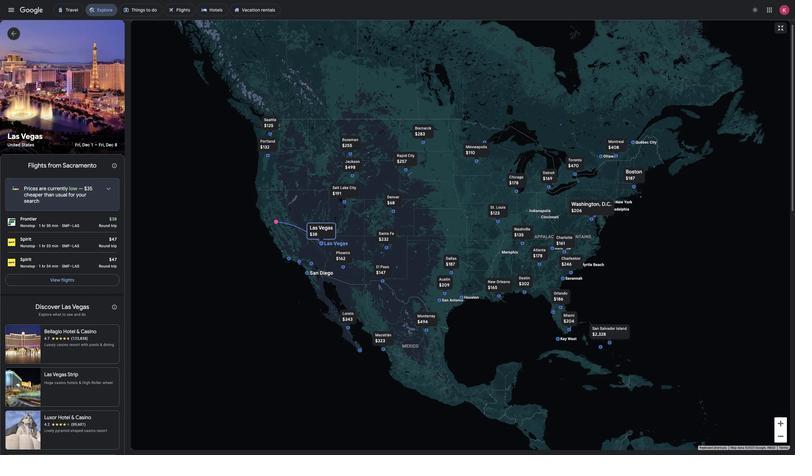 Task type: locate. For each thing, give the bounding box(es) containing it.
el
[[376, 265, 379, 269]]

$47 down $38 round trip
[[109, 237, 117, 242]]

1 horizontal spatial las vegas
[[324, 241, 348, 246]]

trip down $47 text box
[[111, 244, 117, 249]]

min for 1 hr 30 min
[[52, 224, 58, 228]]

las vegas inside map region
[[324, 241, 348, 246]]

$187
[[626, 175, 635, 181], [446, 261, 455, 267]]

1 spirit image from the top
[[8, 239, 15, 246]]

trip for 1 hr 34 min
[[111, 264, 117, 269]]

2 vertical spatial las
[[72, 264, 79, 269]]

0 vertical spatial min
[[52, 224, 58, 228]]

phoenix $162
[[336, 251, 350, 261]]

hotel for bellagio
[[63, 329, 75, 335]]

2 vertical spatial trip
[[111, 264, 117, 269]]

new york
[[616, 200, 632, 204]]

el paso $147
[[376, 265, 389, 275]]

new up $165
[[488, 280, 496, 284]]

2 vertical spatial min
[[52, 264, 58, 269]]

2 vertical spatial  image
[[36, 264, 37, 269]]

1 vertical spatial $187
[[446, 261, 455, 267]]

québec city
[[636, 140, 657, 145]]

0 vertical spatial las
[[72, 224, 79, 228]]

2 spirit from the top
[[20, 257, 32, 263]]

2 vertical spatial city
[[350, 186, 356, 190]]

187 us dollars text field down boston
[[626, 175, 635, 181]]

santa fe $232
[[379, 232, 394, 242]]

spirit image for 1 hr 34 min
[[8, 259, 15, 267]]

1 horizontal spatial san
[[442, 298, 449, 303]]

city right québec
[[650, 140, 657, 145]]

4.2 out of 5 stars from 89,601 reviews image
[[44, 423, 86, 428]]

$187 inside dallas $187
[[446, 261, 455, 267]]

408 US dollars text field
[[608, 145, 619, 150]]

1 trip from the top
[[111, 224, 117, 228]]

169 US dollars text field
[[543, 176, 553, 181]]

1 $47 from the top
[[109, 237, 117, 242]]

las vegas up states
[[7, 132, 43, 141]]

round down $47 text box
[[99, 244, 110, 249]]

0 vertical spatial  image
[[36, 224, 37, 229]]

navigate back image
[[7, 27, 20, 40]]

2 horizontal spatial city
[[650, 140, 657, 145]]

city right the lake
[[350, 186, 356, 190]]

appalachian
[[535, 234, 565, 239]]

1 horizontal spatial $187
[[626, 175, 635, 181]]

new orleans $165
[[488, 280, 510, 290]]

– for 1 hr 30 min
[[70, 224, 72, 228]]

$187 down "dallas"
[[446, 261, 455, 267]]

1 vertical spatial $178
[[533, 253, 543, 259]]

1 vertical spatial  image
[[36, 244, 37, 249]]

boston $187
[[626, 169, 642, 181]]

–
[[95, 143, 98, 147], [70, 224, 72, 228], [70, 244, 72, 249], [70, 264, 72, 269]]

min for 1 hr 33 min
[[52, 244, 58, 249]]

0 vertical spatial smf – las
[[62, 224, 79, 228]]

change appearance image
[[748, 2, 763, 17]]

resort down (123,838) at left
[[69, 343, 80, 347]]

$47 round trip
[[99, 237, 117, 249], [99, 257, 117, 269]]

las for 1 hr 33 min
[[72, 244, 79, 249]]

spirit image for 1 hr 33 min
[[8, 239, 15, 246]]

high
[[82, 381, 90, 385]]

$283
[[415, 131, 425, 137]]

huge
[[44, 381, 53, 385]]

luxury casino resort with pools & dining
[[44, 343, 114, 347]]

0 horizontal spatial fri,
[[75, 143, 81, 147]]

0 vertical spatial 187 us dollars text field
[[626, 175, 635, 181]]

2 vertical spatial round
[[99, 264, 110, 269]]

nonstop left 1 hr 34 min at the left of page
[[20, 264, 35, 269]]

1 vertical spatial city
[[408, 154, 415, 158]]

187 US dollars text field
[[626, 175, 635, 181], [446, 261, 455, 267]]

1 hr 33 min
[[39, 244, 58, 249]]

0 vertical spatial resort
[[69, 343, 80, 347]]

san inside san salvador island $2,328
[[592, 327, 599, 331]]

1 horizontal spatial 187 us dollars text field
[[626, 175, 635, 181]]

©2023
[[745, 447, 755, 450]]

toronto
[[568, 158, 582, 162]]

2 fri, from the left
[[99, 143, 105, 147]]

san left diego
[[310, 270, 319, 276]]

atlanta
[[533, 248, 546, 252]]

1 vertical spatial casino
[[76, 415, 91, 421]]

$47 down $47 text box
[[109, 257, 117, 263]]

165 US dollars text field
[[488, 285, 497, 290]]

$47 round trip for 1 hr 33 min
[[99, 237, 117, 249]]

$178
[[509, 180, 519, 186], [533, 253, 543, 259]]

 image down frontier
[[36, 224, 37, 229]]

& up (123,838) at left
[[77, 329, 80, 335]]

0 horizontal spatial san
[[310, 270, 319, 276]]

0 horizontal spatial $178
[[509, 180, 519, 186]]

west
[[568, 337, 577, 341]]

0 vertical spatial trip
[[111, 224, 117, 228]]

washington, d.c. $206
[[572, 201, 612, 213]]

jackson
[[345, 159, 360, 164]]

0 vertical spatial $178
[[509, 180, 519, 186]]

new up philadelphia
[[616, 200, 623, 204]]

0 vertical spatial smf
[[62, 224, 70, 228]]

$178 down atlanta
[[533, 253, 543, 259]]

1 vertical spatial $47
[[109, 257, 117, 263]]

keyboard shortcuts button
[[700, 446, 727, 451]]

1 vertical spatial 38 us dollars text field
[[310, 232, 317, 237]]

louis
[[496, 205, 506, 210]]

austin $209
[[439, 277, 450, 288]]

casino up (123,838) at left
[[81, 329, 96, 335]]

nonstop down frontier
[[20, 224, 35, 228]]

trip down $47 text field
[[111, 264, 117, 269]]

0 horizontal spatial $187
[[446, 261, 455, 267]]

currently
[[48, 186, 68, 192]]

smf right 33 at the bottom left
[[62, 244, 70, 249]]

1 $47 round trip from the top
[[99, 237, 117, 249]]

1 vertical spatial san
[[442, 298, 449, 303]]

3 hr from the top
[[42, 264, 45, 269]]

vegas inside las vegas strip huge casino hotels & high roller wheel
[[53, 372, 67, 378]]

0 vertical spatial about these results image
[[107, 158, 122, 173]]

1 horizontal spatial city
[[408, 154, 415, 158]]

loreto $343
[[343, 312, 354, 322]]

– up flights
[[70, 264, 72, 269]]

bozeman $255
[[342, 138, 358, 148]]

city right rapid
[[408, 154, 415, 158]]

las vegas up phoenix on the bottom of the page
[[324, 241, 348, 246]]

san up $2,328
[[592, 327, 599, 331]]

1 left 34
[[39, 264, 41, 269]]

1 horizontal spatial $178
[[533, 253, 543, 259]]

1 vertical spatial 187 us dollars text field
[[446, 261, 455, 267]]

4.7 out of 5 stars from 123,838 reviews image
[[44, 336, 88, 341]]

2 trip from the top
[[111, 244, 117, 249]]

38 US dollars text field
[[109, 216, 117, 222], [310, 232, 317, 237]]

1  image from the top
[[36, 224, 37, 229]]

trip up $47 text box
[[111, 224, 117, 228]]

loading results progress bar
[[0, 20, 795, 21]]

casino up (89,601)
[[76, 415, 91, 421]]

0 vertical spatial spirit
[[20, 237, 32, 242]]

keyboard shortcuts
[[700, 447, 727, 450]]

flights
[[28, 162, 47, 170]]

inegi
[[768, 447, 776, 450]]

english (united states) button
[[15, 443, 79, 453]]

san
[[310, 270, 319, 276], [442, 298, 449, 303], [592, 327, 599, 331]]

2 $47 from the top
[[109, 257, 117, 263]]

$132
[[260, 144, 270, 150]]

nonstop for 1 hr 33 min
[[20, 244, 35, 249]]

0 vertical spatial spirit image
[[8, 239, 15, 246]]

 image left 1 hr 33 min
[[36, 244, 37, 249]]

0 vertical spatial round
[[99, 224, 110, 228]]

round inside $38 round trip
[[99, 224, 110, 228]]

fri, left 8
[[99, 143, 105, 147]]

470 US dollars text field
[[568, 163, 579, 169]]

123 US dollars text field
[[490, 210, 500, 216]]

detroit
[[543, 171, 555, 175]]

fri, up sacramento
[[75, 143, 81, 147]]

$47 round trip down $47 text box
[[99, 257, 117, 269]]

casino
[[57, 343, 68, 347], [54, 381, 66, 385], [84, 429, 96, 433]]

$47 for 1 hr 34 min
[[109, 257, 117, 263]]

loreto
[[343, 312, 354, 316]]

& inside las vegas strip huge casino hotels & high roller wheel
[[79, 381, 81, 385]]

2 vertical spatial smf – las
[[62, 264, 79, 269]]

explore
[[39, 313, 52, 317]]

1 vertical spatial nonstop
[[20, 244, 35, 249]]

hotel up 4.7 out of 5 stars from 123,838 reviews image
[[63, 329, 75, 335]]

hr left 34
[[42, 264, 45, 269]]

– right 30
[[70, 224, 72, 228]]

charlotte $161
[[556, 236, 573, 246]]

1 left 30
[[39, 224, 41, 228]]

st. louis $123
[[490, 205, 506, 216]]

0 vertical spatial nonstop
[[20, 224, 35, 228]]

$204
[[564, 319, 574, 324]]

las up flights
[[72, 264, 79, 269]]

0 vertical spatial $38
[[109, 216, 117, 222]]

sacramento
[[63, 162, 97, 170]]

trip for 1 hr 30 min
[[111, 224, 117, 228]]

1
[[91, 143, 94, 147], [39, 224, 41, 228], [39, 244, 41, 249], [39, 264, 41, 269]]

3 smf from the top
[[62, 264, 70, 269]]

lively pyramid-shaped casino resort
[[44, 429, 107, 433]]

dec left 8
[[106, 143, 114, 147]]

smf – las right 30
[[62, 224, 79, 228]]

1 vertical spatial hotel
[[58, 415, 70, 421]]

resort up usd
[[97, 429, 107, 433]]

diego
[[320, 270, 333, 276]]

$47 round trip up $47 text field
[[99, 237, 117, 249]]

1 hr 30 min
[[39, 224, 58, 228]]

2 hr from the top
[[42, 244, 45, 249]]

2 $47 round trip from the top
[[99, 257, 117, 269]]

3 min from the top
[[52, 264, 58, 269]]

smf for 1 hr 30 min
[[62, 224, 70, 228]]

hr left 30
[[42, 224, 45, 228]]

min
[[52, 224, 58, 228], [52, 244, 58, 249], [52, 264, 58, 269]]

1 vertical spatial min
[[52, 244, 58, 249]]

0 vertical spatial $187
[[626, 175, 635, 181]]

hr left 33 at the bottom left
[[42, 244, 45, 249]]

1 horizontal spatial dec
[[106, 143, 114, 147]]

$47 round trip for 1 hr 34 min
[[99, 257, 117, 269]]

1 vertical spatial hr
[[42, 244, 45, 249]]

round up $47 text box
[[99, 224, 110, 228]]

$110
[[466, 150, 475, 155]]

discover
[[35, 303, 60, 311]]

0 vertical spatial casino
[[57, 343, 68, 347]]

min right 34
[[52, 264, 58, 269]]

hotel
[[63, 329, 75, 335], [58, 415, 70, 421]]

 image
[[36, 224, 37, 229], [36, 244, 37, 249], [36, 264, 37, 269]]

0 horizontal spatial $38
[[109, 216, 117, 222]]

new inside new orleans $165
[[488, 280, 496, 284]]

1 vertical spatial about these results image
[[107, 300, 122, 315]]

3 nonstop from the top
[[20, 264, 35, 269]]

casino down (89,601)
[[84, 429, 96, 433]]

0 vertical spatial hr
[[42, 224, 45, 228]]

2 round from the top
[[99, 244, 110, 249]]

– right 33 at the bottom left
[[70, 244, 72, 249]]

las right 33 at the bottom left
[[72, 244, 79, 249]]

nonstop for 1 hr 34 min
[[20, 264, 35, 269]]

125 US dollars text field
[[264, 123, 274, 128]]

minneapolis
[[466, 145, 487, 149]]

1 horizontal spatial fri,
[[99, 143, 105, 147]]

0 horizontal spatial dec
[[82, 143, 90, 147]]

nonstop left 1 hr 33 min
[[20, 244, 35, 249]]

orleans
[[497, 280, 510, 284]]

and
[[74, 313, 81, 317]]

498 US dollars text field
[[345, 164, 356, 170]]

york
[[624, 200, 632, 204]]

3 las from the top
[[72, 264, 79, 269]]

island
[[616, 327, 627, 331]]

1 vertical spatial las
[[72, 244, 79, 249]]

city inside 'rapid city $257'
[[408, 154, 415, 158]]

chicago $178
[[509, 175, 524, 186]]

2 vertical spatial smf
[[62, 264, 70, 269]]

0 vertical spatial city
[[650, 140, 657, 145]]

3 trip from the top
[[111, 264, 117, 269]]

fri,
[[75, 143, 81, 147], [99, 143, 105, 147]]

0 horizontal spatial 38 us dollars text field
[[109, 216, 117, 222]]

$186
[[554, 296, 563, 302]]

1 vertical spatial smf – las
[[62, 244, 79, 249]]

$38 round trip
[[99, 216, 117, 228]]

&
[[77, 329, 80, 335], [100, 343, 102, 347], [79, 381, 81, 385], [71, 415, 74, 421]]

1 vertical spatial new
[[488, 280, 496, 284]]

283 US dollars text field
[[415, 131, 425, 137]]

2 vertical spatial casino
[[84, 429, 96, 433]]

$187 inside boston $187
[[626, 175, 635, 181]]

1 for 1 hr 34 min
[[39, 264, 41, 269]]

portland $132
[[260, 139, 275, 150]]

smf – las up flights
[[62, 264, 79, 269]]

shortcuts
[[714, 447, 727, 450]]

english
[[27, 445, 42, 451]]

$178 inside chicago $178
[[509, 180, 519, 186]]

2 min from the top
[[52, 244, 58, 249]]

$187 down boston
[[626, 175, 635, 181]]

0 vertical spatial $47
[[109, 237, 117, 242]]

2 horizontal spatial san
[[592, 327, 599, 331]]

0 horizontal spatial resort
[[69, 343, 80, 347]]

las right 30
[[72, 224, 79, 228]]

3  image from the top
[[36, 264, 37, 269]]

terms
[[780, 447, 789, 450]]

$178 inside atlanta $178
[[533, 253, 543, 259]]

3 smf – las from the top
[[62, 264, 79, 269]]

las for 1 hr 34 min
[[72, 264, 79, 269]]

monterrey $494
[[418, 314, 435, 325]]

1 vertical spatial trip
[[111, 244, 117, 249]]

1 nonstop from the top
[[20, 224, 35, 228]]

1 las from the top
[[72, 224, 79, 228]]

spirit
[[20, 237, 32, 242], [20, 257, 32, 263]]

min right 30
[[52, 224, 58, 228]]

2 dec from the left
[[106, 143, 114, 147]]

2 nonstop from the top
[[20, 244, 35, 249]]

roller
[[91, 381, 102, 385]]

smf for 1 hr 34 min
[[62, 264, 70, 269]]

luxury
[[44, 343, 56, 347]]

1 vertical spatial smf
[[62, 244, 70, 249]]

trip inside $38 round trip
[[111, 224, 117, 228]]

san left antonio
[[442, 298, 449, 303]]

1 hr from the top
[[42, 224, 45, 228]]

 image for 1 hr 30 min
[[36, 224, 37, 229]]

to
[[62, 313, 66, 317]]

– left 8
[[95, 143, 98, 147]]

1 vertical spatial casino
[[54, 381, 66, 385]]

denver $68
[[387, 195, 399, 206]]

1 vertical spatial spirit image
[[8, 259, 15, 267]]

323 US dollars text field
[[375, 338, 385, 344]]

1 smf – las from the top
[[62, 224, 79, 228]]

1 vertical spatial round
[[99, 244, 110, 249]]

dec up sacramento
[[82, 143, 90, 147]]

$165
[[488, 285, 497, 290]]

new for new york
[[616, 200, 623, 204]]

trip for 1 hr 33 min
[[111, 244, 117, 249]]

& left high
[[79, 381, 81, 385]]

0 horizontal spatial 187 us dollars text field
[[446, 261, 455, 267]]

255 US dollars text field
[[342, 143, 352, 148]]

1 smf from the top
[[62, 224, 70, 228]]

hotel up 4.2 out of 5 stars from 89,601 reviews image
[[58, 415, 70, 421]]

states)
[[59, 445, 74, 451]]

132 US dollars text field
[[260, 144, 270, 150]]

2 spirit image from the top
[[8, 259, 15, 267]]

0 vertical spatial $47 round trip
[[99, 237, 117, 249]]

0 vertical spatial 38 us dollars text field
[[109, 216, 117, 222]]

0 vertical spatial hotel
[[63, 329, 75, 335]]

162 US dollars text field
[[336, 256, 346, 261]]

2 smf from the top
[[62, 244, 70, 249]]

salt lake city $191
[[333, 186, 356, 196]]

2 vertical spatial hr
[[42, 264, 45, 269]]

– for 1 hr 33 min
[[70, 244, 72, 249]]

1 vertical spatial $38
[[310, 232, 317, 237]]

209 US dollars text field
[[439, 282, 450, 288]]

0 vertical spatial casino
[[81, 329, 96, 335]]

 image left 1 hr 34 min at the left of page
[[36, 264, 37, 269]]

0 horizontal spatial las vegas
[[7, 132, 43, 141]]

0 horizontal spatial new
[[488, 280, 496, 284]]

3 round from the top
[[99, 264, 110, 269]]

$178 down "chicago"
[[509, 180, 519, 186]]

smf – las for 1 hr 30 min
[[62, 224, 79, 228]]

2 vertical spatial nonstop
[[20, 264, 35, 269]]

0 horizontal spatial city
[[350, 186, 356, 190]]

charleston
[[562, 256, 581, 261]]

casino right huge
[[54, 381, 66, 385]]

1 min from the top
[[52, 224, 58, 228]]

myrtle beach
[[581, 263, 604, 267]]

about these results image
[[107, 158, 122, 173], [107, 300, 122, 315]]

1 vertical spatial spirit
[[20, 257, 32, 263]]

round down $47 text field
[[99, 264, 110, 269]]

smf up flights
[[62, 264, 70, 269]]

smf right 30
[[62, 224, 70, 228]]

1 vertical spatial las vegas
[[324, 241, 348, 246]]

1 left 33 at the bottom left
[[39, 244, 41, 249]]

1 horizontal spatial new
[[616, 200, 623, 204]]

spirit image
[[8, 239, 15, 246], [8, 259, 15, 267]]

1 spirit from the top
[[20, 237, 32, 242]]

city for rapid city $257
[[408, 154, 415, 158]]

161 US dollars text field
[[556, 241, 565, 246]]

1 horizontal spatial resort
[[97, 429, 107, 433]]

casino down 4.7 out of 5 stars from 123,838 reviews image
[[57, 343, 68, 347]]

2 smf – las from the top
[[62, 244, 79, 249]]

$178 for atlanta $178
[[533, 253, 543, 259]]

1 vertical spatial $47 round trip
[[99, 257, 117, 269]]

min right 33 at the bottom left
[[52, 244, 58, 249]]

343 US dollars text field
[[343, 317, 353, 322]]

1 round from the top
[[99, 224, 110, 228]]

302 US dollars text field
[[519, 281, 529, 287]]

0 vertical spatial new
[[616, 200, 623, 204]]

smf – las right 33 at the bottom left
[[62, 244, 79, 249]]

0 vertical spatial san
[[310, 270, 319, 276]]

smf – las for 1 hr 34 min
[[62, 264, 79, 269]]

$408
[[608, 145, 619, 150]]

2 vertical spatial san
[[592, 327, 599, 331]]

hr for 30
[[42, 224, 45, 228]]

2  image from the top
[[36, 244, 37, 249]]

2 las from the top
[[72, 244, 79, 249]]

cheaper
[[24, 192, 43, 198]]

1 horizontal spatial $38
[[310, 232, 317, 237]]

d.c.
[[602, 201, 612, 208]]

than
[[44, 192, 54, 198]]

prices are currently low
[[24, 186, 77, 192]]

187 us dollars text field down "dallas"
[[446, 261, 455, 267]]

montreal $408
[[608, 140, 624, 150]]



Task type: describe. For each thing, give the bounding box(es) containing it.
hr for 34
[[42, 264, 45, 269]]

$38 inside las vegas $38
[[310, 232, 317, 237]]

$494
[[418, 319, 428, 325]]

do
[[82, 313, 86, 317]]

1 horizontal spatial 38 us dollars text field
[[310, 232, 317, 237]]

paso
[[380, 265, 389, 269]]

(123,838)
[[71, 337, 88, 341]]

187 us dollars text field for boston
[[626, 175, 635, 181]]

110 US dollars text field
[[466, 150, 475, 155]]

smf – las for 1 hr 33 min
[[62, 244, 79, 249]]

494 US dollars text field
[[418, 319, 428, 325]]

bismarck
[[415, 126, 431, 130]]

1 left 8
[[91, 143, 94, 147]]

miami
[[564, 314, 575, 318]]

$187 for boston
[[626, 175, 635, 181]]

— $35 cheaper than usual for your search
[[24, 186, 93, 205]]

frontier image
[[8, 219, 15, 226]]

portland
[[260, 139, 275, 144]]

san diego
[[310, 270, 333, 276]]

appalachian mountains
[[535, 234, 591, 239]]

data
[[738, 447, 744, 450]]

178 US dollars text field
[[509, 180, 519, 186]]

$35
[[84, 186, 93, 192]]

luxor
[[44, 415, 57, 421]]

what
[[53, 313, 61, 317]]

2 about these results image from the top
[[107, 300, 122, 315]]

$232
[[379, 237, 389, 242]]

47 US dollars text field
[[109, 237, 117, 242]]

las for 1 hr 30 min
[[72, 224, 79, 228]]

united states
[[7, 143, 34, 147]]

rapid city $257
[[397, 154, 415, 164]]

$178 for chicago $178
[[509, 180, 519, 186]]

san for san diego
[[310, 270, 319, 276]]

las vegas $38
[[310, 225, 333, 237]]

hotels
[[67, 381, 78, 385]]

1 vertical spatial resort
[[97, 429, 107, 433]]

34
[[46, 264, 51, 269]]

hotel for luxor
[[58, 415, 70, 421]]

casino for bellagio hotel & casino
[[81, 329, 96, 335]]

pyramid-
[[55, 429, 70, 433]]

1 about these results image from the top
[[107, 158, 122, 173]]

ottawa
[[604, 154, 616, 159]]

are
[[39, 186, 46, 192]]

$68
[[387, 200, 395, 206]]

$47 for 1 hr 33 min
[[109, 237, 117, 242]]

for
[[68, 192, 75, 198]]

casino inside las vegas strip huge casino hotels & high roller wheel
[[54, 381, 66, 385]]

city for québec city
[[650, 140, 657, 145]]

view
[[50, 278, 60, 283]]

& right pools on the bottom of page
[[100, 343, 102, 347]]

$343
[[343, 317, 353, 322]]

spirit for 1 hr 34 min
[[20, 257, 32, 263]]

178 US dollars text field
[[533, 253, 543, 259]]

0 vertical spatial las vegas
[[7, 132, 43, 141]]

1 dec from the left
[[82, 143, 90, 147]]

nashville
[[514, 227, 530, 232]]

round for 1 hr 30 min
[[99, 224, 110, 228]]

dallas
[[446, 256, 457, 261]]

las inside las vegas $38
[[310, 225, 318, 231]]

asheville
[[555, 246, 571, 251]]

antonio
[[450, 298, 463, 303]]

204 US dollars text field
[[564, 319, 574, 324]]

187 us dollars text field for dallas
[[446, 261, 455, 267]]

147 US dollars text field
[[376, 270, 386, 275]]

2328 US dollars text field
[[592, 332, 606, 337]]

bismarck $283
[[415, 126, 431, 137]]

$209
[[439, 282, 450, 288]]

– for 1 hr 34 min
[[70, 264, 72, 269]]

cincinnati
[[541, 215, 559, 219]]

$302
[[519, 281, 529, 287]]

mountains
[[566, 234, 591, 239]]

boston
[[626, 169, 642, 175]]

—
[[79, 186, 83, 192]]

usd
[[96, 445, 104, 451]]

smf for 1 hr 33 min
[[62, 244, 70, 249]]

232 US dollars text field
[[379, 237, 389, 242]]

memphis
[[502, 250, 518, 255]]

mazatlán $323
[[375, 333, 391, 344]]

salvador
[[600, 327, 615, 331]]

135 US dollars text field
[[514, 232, 524, 238]]

246 US dollars text field
[[562, 261, 572, 267]]

mazatlán
[[375, 333, 391, 338]]

flights from sacramento
[[28, 162, 97, 170]]

bozeman
[[342, 138, 358, 142]]

casino for luxor hotel & casino
[[76, 415, 91, 421]]

your
[[76, 192, 86, 198]]

austin
[[439, 277, 450, 282]]

las inside las vegas strip huge casino hotels & high roller wheel
[[44, 372, 52, 378]]

$135
[[514, 232, 524, 238]]

hr for 33
[[42, 244, 45, 249]]

47 US dollars text field
[[109, 257, 117, 263]]

phoenix
[[336, 251, 350, 255]]

detroit $169
[[543, 171, 555, 181]]

low
[[69, 186, 77, 192]]

$38 inside $38 round trip
[[109, 216, 117, 222]]

new for new orleans $165
[[488, 280, 496, 284]]

257 US dollars text field
[[397, 159, 407, 164]]

spirit for 1 hr 33 min
[[20, 237, 32, 242]]

keyboard
[[700, 447, 713, 450]]

1 for 1 hr 30 min
[[39, 224, 41, 228]]

city inside salt lake city $191
[[350, 186, 356, 190]]

min for 1 hr 34 min
[[52, 264, 58, 269]]

dining
[[103, 343, 114, 347]]

atlanta $178
[[533, 248, 546, 259]]

 image for 1 hr 34 min
[[36, 264, 37, 269]]

1 for 1 hr 33 min
[[39, 244, 41, 249]]

map region
[[101, 0, 795, 456]]

round for 1 hr 34 min
[[99, 264, 110, 269]]

usual
[[55, 192, 67, 198]]

philadelphia
[[608, 207, 629, 212]]

1 fri, from the left
[[75, 143, 81, 147]]

more details image
[[101, 181, 116, 196]]

round for 1 hr 33 min
[[99, 244, 110, 249]]

$147
[[376, 270, 386, 275]]

minneapolis $110
[[466, 145, 487, 155]]

 image for 1 hr 33 min
[[36, 244, 37, 249]]

$169
[[543, 176, 553, 181]]

key
[[560, 337, 567, 341]]

denver
[[387, 195, 399, 199]]

$323
[[375, 338, 385, 344]]

vegas inside las vegas $38
[[319, 225, 333, 231]]

pittsburgh
[[573, 203, 592, 207]]

san for san antonio
[[442, 298, 449, 303]]

nonstop for 1 hr 30 min
[[20, 224, 35, 228]]

usd button
[[84, 443, 109, 453]]

$187 for dallas
[[446, 261, 455, 267]]

seattle $125
[[264, 118, 276, 128]]

bellagio
[[44, 329, 62, 335]]

explore what to see and do
[[39, 313, 86, 317]]

206 US dollars text field
[[572, 208, 582, 213]]

$255
[[342, 143, 352, 148]]

$123
[[490, 210, 500, 216]]

& up (89,601)
[[71, 415, 74, 421]]

nashville $135
[[514, 227, 530, 238]]

view smaller map image
[[777, 24, 785, 32]]

68 US dollars text field
[[387, 200, 395, 206]]

fe
[[390, 232, 394, 236]]

united
[[7, 143, 20, 147]]

chicago
[[509, 175, 524, 179]]

8
[[115, 143, 117, 147]]

from
[[48, 162, 61, 170]]

with
[[81, 343, 88, 347]]

186 US dollars text field
[[554, 296, 563, 302]]

191 US dollars text field
[[333, 191, 341, 196]]

view flights
[[50, 278, 74, 283]]

main menu image
[[7, 6, 15, 14]]



Task type: vqa. For each thing, say whether or not it's contained in the screenshot.


